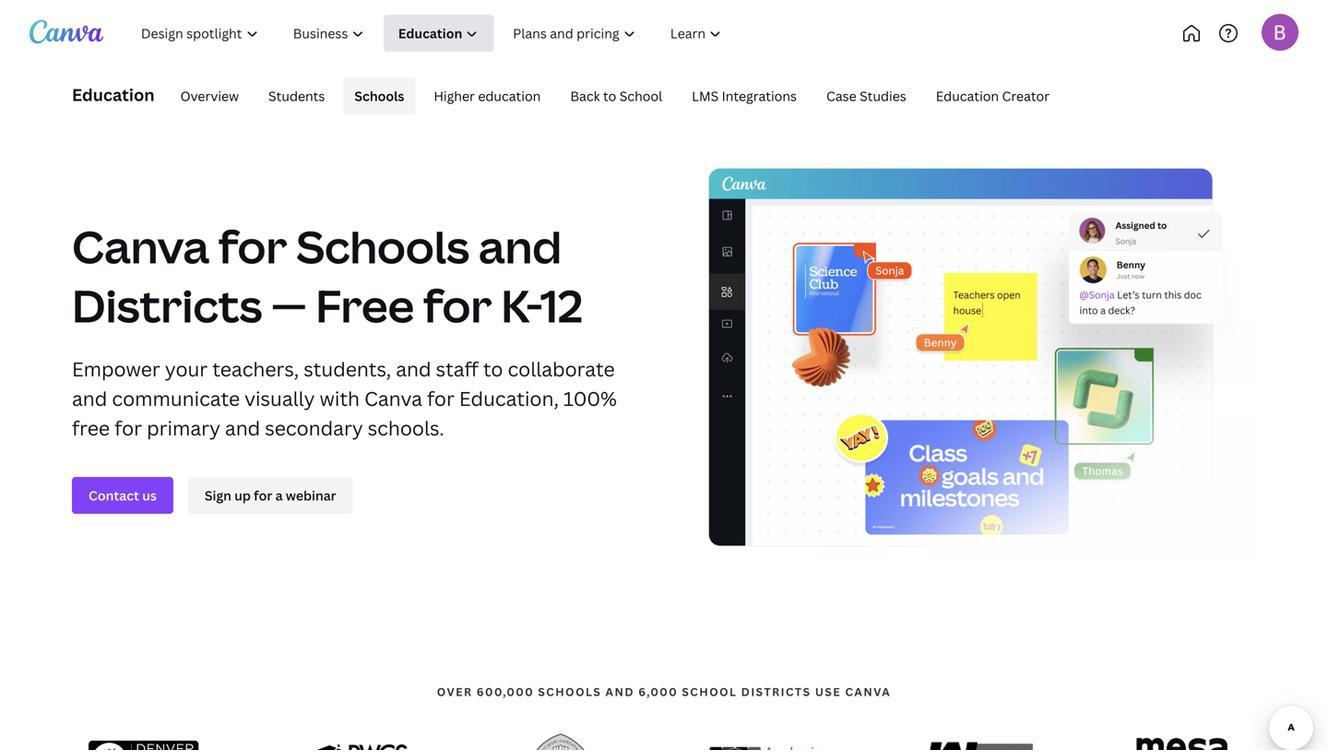 Task type: locate. For each thing, give the bounding box(es) containing it.
0 vertical spatial to
[[603, 87, 617, 105]]

districts
[[72, 275, 262, 335], [742, 684, 812, 699]]

0 horizontal spatial education
[[72, 84, 155, 106]]

2 vertical spatial canva
[[846, 684, 892, 699]]

free
[[72, 415, 110, 441]]

use
[[816, 684, 842, 699]]

schools
[[538, 684, 602, 699]]

mesa schools image
[[1125, 721, 1241, 750]]

education
[[478, 87, 541, 105]]

to right the 'back'
[[603, 87, 617, 105]]

empower
[[72, 356, 160, 382]]

1 vertical spatial districts
[[742, 684, 812, 699]]

tutwurihandyani image
[[523, 718, 599, 750]]

secondary
[[265, 415, 363, 441]]

100%
[[564, 385, 617, 412]]

for
[[219, 216, 287, 276], [424, 275, 492, 335], [427, 385, 455, 412], [115, 415, 142, 441]]

higher education
[[434, 87, 541, 105]]

1 vertical spatial schools
[[296, 216, 470, 276]]

empower your teachers, students, and staff to collaborate and communicate visually with canva for education, 100% free for primary and secondary schools.
[[72, 356, 617, 441]]

overview
[[180, 87, 239, 105]]

to inside empower your teachers, students, and staff to collaborate and communicate visually with canva for education, 100% free for primary and secondary schools.
[[483, 356, 503, 382]]

0 vertical spatial districts
[[72, 275, 262, 335]]

canva inside canva for schools and districts — free for k-12
[[72, 216, 210, 276]]

districts up your
[[72, 275, 262, 335]]

1 vertical spatial canva
[[365, 385, 423, 412]]

districts inside canva for schools and districts — free for k-12
[[72, 275, 262, 335]]

and inside canva for schools and districts — free for k-12
[[479, 216, 562, 276]]

and
[[479, 216, 562, 276], [396, 356, 431, 382], [72, 385, 107, 412], [225, 415, 260, 441], [606, 684, 635, 699]]

—
[[272, 275, 307, 335]]

1 vertical spatial to
[[483, 356, 503, 382]]

0 vertical spatial canva
[[72, 216, 210, 276]]

education
[[72, 84, 155, 106], [936, 87, 999, 105]]

back to school
[[571, 87, 663, 105]]

canva
[[72, 216, 210, 276], [365, 385, 423, 412], [846, 684, 892, 699]]

districts left use
[[742, 684, 812, 699]]

gobiernodejalisco image
[[917, 734, 1034, 750]]

2 horizontal spatial canva
[[846, 684, 892, 699]]

0 horizontal spatial districts
[[72, 275, 262, 335]]

studies
[[860, 87, 907, 105]]

case studies
[[827, 87, 907, 105]]

lms
[[692, 87, 719, 105]]

to
[[603, 87, 617, 105], [483, 356, 503, 382]]

1 horizontal spatial canva
[[365, 385, 423, 412]]

0 horizontal spatial to
[[483, 356, 503, 382]]

menu bar
[[162, 78, 1061, 114]]

school
[[620, 87, 663, 105]]

0 horizontal spatial canva
[[72, 216, 210, 276]]

communicate
[[112, 385, 240, 412]]

to up education,
[[483, 356, 503, 382]]

6,000
[[639, 684, 678, 699]]

schools
[[355, 87, 404, 105], [296, 216, 470, 276]]

academiesenterprisetrust image
[[710, 739, 826, 750]]

students
[[269, 87, 325, 105]]

pwcs image
[[295, 734, 411, 750]]

1 horizontal spatial education
[[936, 87, 999, 105]]



Task type: describe. For each thing, give the bounding box(es) containing it.
overview link
[[169, 78, 250, 114]]

denverpublicschool image
[[88, 728, 204, 750]]

education for education creator
[[936, 87, 999, 105]]

menu bar containing overview
[[162, 78, 1061, 114]]

back
[[571, 87, 600, 105]]

back to school link
[[559, 78, 674, 114]]

over
[[437, 684, 473, 699]]

lms integrations
[[692, 87, 797, 105]]

students,
[[304, 356, 391, 382]]

higher education link
[[423, 78, 552, 114]]

1 horizontal spatial districts
[[742, 684, 812, 699]]

1 horizontal spatial to
[[603, 87, 617, 105]]

600,000
[[477, 684, 534, 699]]

staff
[[436, 356, 479, 382]]

schools link
[[344, 78, 416, 114]]

primary
[[147, 415, 220, 441]]

top level navigation element
[[125, 15, 800, 52]]

k-
[[501, 275, 541, 335]]

canva inside empower your teachers, students, and staff to collaborate and communicate visually with canva for education, 100% free for primary and secondary schools.
[[365, 385, 423, 412]]

over 600,000 schools and 6,000 school districts use canva
[[437, 684, 892, 699]]

lms integrations link
[[681, 78, 808, 114]]

school staff collaborating using canva's whiteboard feature to complete tasks. image
[[709, 168, 1257, 563]]

education creator
[[936, 87, 1050, 105]]

12
[[541, 275, 583, 335]]

case
[[827, 87, 857, 105]]

education for education
[[72, 84, 155, 106]]

canva for schools and districts — free for k-12
[[72, 216, 583, 335]]

students link
[[257, 78, 336, 114]]

integrations
[[722, 87, 797, 105]]

school
[[682, 684, 738, 699]]

education creator link
[[925, 78, 1061, 114]]

with
[[320, 385, 360, 412]]

creator
[[1003, 87, 1050, 105]]

visually
[[245, 385, 315, 412]]

case studies link
[[816, 78, 918, 114]]

collaborate
[[508, 356, 615, 382]]

education,
[[459, 385, 559, 412]]

your
[[165, 356, 208, 382]]

higher
[[434, 87, 475, 105]]

free
[[316, 275, 414, 335]]

schools inside canva for schools and districts — free for k-12
[[296, 216, 470, 276]]

0 vertical spatial schools
[[355, 87, 404, 105]]

schools.
[[368, 415, 444, 441]]

teachers,
[[212, 356, 299, 382]]



Task type: vqa. For each thing, say whether or not it's contained in the screenshot.
'PINK MAKE UP BRAND INSTAGRAM STORY' image
no



